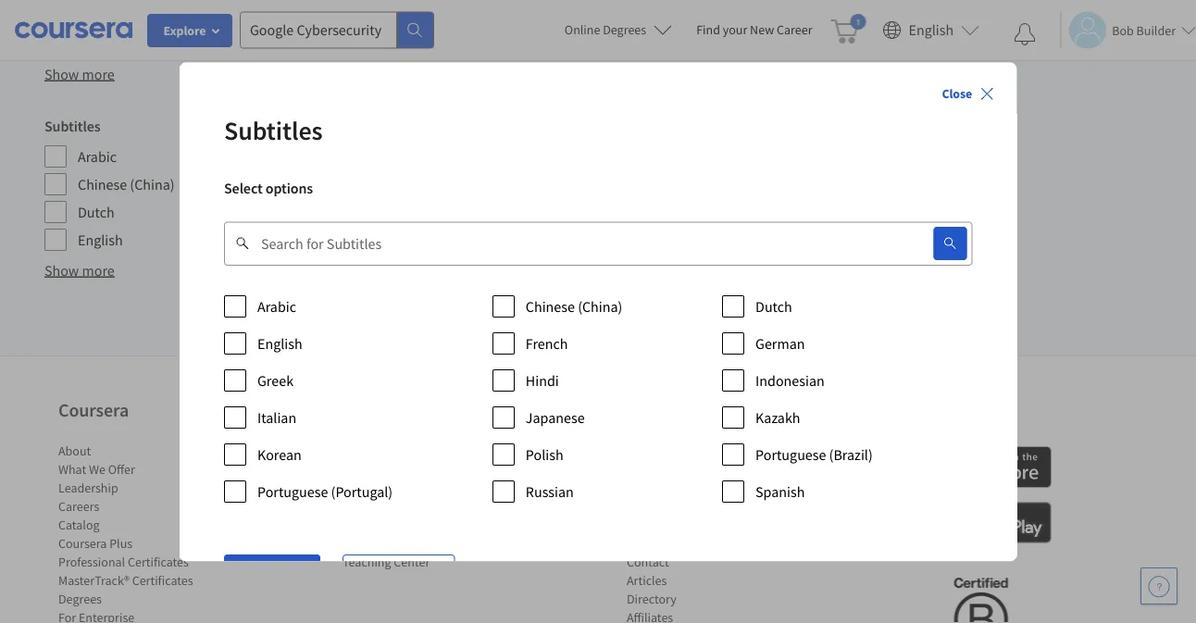 Task type: vqa. For each thing, say whether or not it's contained in the screenshot.
left LIST
yes



Task type: locate. For each thing, give the bounding box(es) containing it.
2 list from the left
[[343, 441, 500, 571]]

professional certificates link
[[58, 553, 189, 570]]

(china) left select
[[130, 175, 175, 193]]

select subtitles options element
[[224, 288, 972, 547]]

3 list from the left
[[627, 441, 784, 623]]

logo of certified b corporation image
[[943, 566, 1019, 623]]

degrees link
[[58, 590, 102, 607]]

1 horizontal spatial chinese
[[525, 297, 575, 316]]

testers
[[370, 479, 408, 496]]

0 vertical spatial chinese
[[78, 175, 127, 193]]

russian
[[525, 483, 574, 501]]

1 vertical spatial show
[[44, 261, 79, 279]]

chinese
[[78, 175, 127, 193], [525, 297, 575, 316]]

0 horizontal spatial dutch
[[78, 203, 115, 221]]

0 vertical spatial show more button
[[44, 63, 115, 85]]

blog
[[371, 535, 395, 552]]

0 vertical spatial portuguese
[[755, 446, 826, 464]]

1 horizontal spatial list
[[343, 441, 500, 571]]

english inside button
[[909, 21, 954, 39]]

2 vertical spatial english
[[257, 334, 302, 353]]

0 horizontal spatial list
[[58, 441, 216, 623]]

career
[[777, 21, 812, 38]]

certificates
[[128, 553, 189, 570], [132, 572, 193, 589]]

dutch inside the subtitles group
[[78, 203, 115, 221]]

0 horizontal spatial subtitles
[[44, 116, 100, 135]]

1 list from the left
[[58, 441, 216, 623]]

1 vertical spatial arabic
[[257, 297, 296, 316]]

0 vertical spatial more
[[82, 65, 115, 83]]

contact articles directory
[[627, 553, 677, 607]]

get it on google play image
[[911, 502, 1052, 543]]

0 horizontal spatial portuguese
[[257, 483, 328, 501]]

english
[[909, 21, 954, 39], [78, 230, 123, 249], [257, 334, 302, 353]]

center
[[394, 553, 430, 570]]

0 vertical spatial french
[[78, 6, 120, 25]]

(brazil)
[[829, 446, 873, 464]]

list containing beta testers
[[343, 441, 500, 571]]

1 vertical spatial more
[[82, 261, 115, 279]]

2 horizontal spatial list
[[627, 441, 784, 623]]

1 vertical spatial dutch
[[755, 297, 792, 316]]

show
[[44, 65, 79, 83], [44, 261, 79, 279]]

coursera inside about what we offer leadership careers catalog coursera plus professional certificates mastertrack® certificates degrees
[[58, 535, 107, 552]]

Search by keyword search field
[[261, 222, 889, 266]]

mastertrack® certificates link
[[58, 572, 193, 589]]

1 vertical spatial show more button
[[44, 259, 115, 281]]

subtitles
[[224, 115, 322, 147], [44, 116, 100, 135]]

select options
[[224, 179, 313, 197]]

certificates down professional certificates link
[[132, 572, 193, 589]]

portuguese up spanish
[[755, 446, 826, 464]]

coursera plus link
[[58, 535, 133, 552]]

2 horizontal spatial english
[[909, 21, 954, 39]]

0 horizontal spatial german
[[78, 34, 127, 53]]

0 horizontal spatial french
[[78, 6, 120, 25]]

0 vertical spatial show more
[[44, 65, 115, 83]]

1 vertical spatial german
[[755, 334, 805, 353]]

0 horizontal spatial chinese (china)
[[78, 175, 175, 193]]

1 vertical spatial chinese (china)
[[525, 297, 622, 316]]

0 vertical spatial dutch
[[78, 203, 115, 221]]

(china) inside select subtitles options element
[[578, 297, 622, 316]]

more for 1st show more button from the top of the page
[[82, 65, 115, 83]]

2 show more button from the top
[[44, 259, 115, 281]]

find your new career link
[[687, 19, 822, 42]]

about link
[[58, 442, 91, 459]]

articles link
[[627, 572, 667, 589]]

portuguese down korean
[[257, 483, 328, 501]]

1 horizontal spatial portuguese
[[755, 446, 826, 464]]

1 vertical spatial certificates
[[132, 572, 193, 589]]

about
[[58, 442, 91, 459]]

dutch
[[78, 203, 115, 221], [755, 297, 792, 316]]

your
[[723, 21, 747, 38]]

2 show from the top
[[44, 261, 79, 279]]

directory link
[[627, 590, 677, 607]]

0 vertical spatial show
[[44, 65, 79, 83]]

0 vertical spatial (china)
[[130, 175, 175, 193]]

close
[[942, 85, 972, 102]]

0 vertical spatial chinese (china)
[[78, 175, 175, 193]]

None search field
[[240, 12, 434, 49]]

subtitles dialog
[[179, 62, 1017, 623]]

0 vertical spatial certificates
[[128, 553, 189, 570]]

0 horizontal spatial english
[[78, 230, 123, 249]]

careers
[[58, 498, 99, 514]]

list item
[[343, 441, 500, 460], [627, 441, 784, 460], [343, 460, 500, 478], [627, 460, 784, 478], [627, 478, 784, 497], [627, 497, 784, 515], [58, 608, 216, 623], [627, 608, 784, 623]]

list
[[58, 441, 216, 623], [343, 441, 500, 571], [627, 441, 784, 623]]

1 horizontal spatial dutch
[[755, 297, 792, 316]]

1 horizontal spatial (china)
[[578, 297, 622, 316]]

certificates up mastertrack® certificates "link"
[[128, 553, 189, 570]]

1 vertical spatial english
[[78, 230, 123, 249]]

portuguese for portuguese (portugal)
[[257, 483, 328, 501]]

catalog
[[58, 516, 100, 533]]

translators
[[343, 498, 403, 514]]

arabic
[[78, 147, 117, 165], [257, 297, 296, 316]]

1 vertical spatial (china)
[[578, 297, 622, 316]]

2 coursera from the top
[[58, 535, 107, 552]]

show more button
[[44, 63, 115, 85], [44, 259, 115, 281]]

1 horizontal spatial subtitles
[[224, 115, 322, 147]]

chinese (china)
[[78, 175, 175, 193], [525, 297, 622, 316]]

help center image
[[1148, 575, 1170, 597]]

0 vertical spatial english
[[909, 21, 954, 39]]

german
[[78, 34, 127, 53], [755, 334, 805, 353]]

show more
[[44, 65, 115, 83], [44, 261, 115, 279]]

what
[[58, 461, 86, 477]]

0 horizontal spatial chinese
[[78, 175, 127, 193]]

coursera down catalog link on the left of the page
[[58, 535, 107, 552]]

0 vertical spatial coursera
[[58, 398, 129, 421]]

1 horizontal spatial german
[[755, 334, 805, 353]]

1 show from the top
[[44, 65, 79, 83]]

indonesian
[[755, 372, 824, 390]]

portuguese (brazil)
[[755, 446, 873, 464]]

coursera up about link
[[58, 398, 129, 421]]

0 vertical spatial arabic
[[78, 147, 117, 165]]

2 more from the top
[[82, 261, 115, 279]]

1 vertical spatial french
[[525, 334, 568, 353]]

1 horizontal spatial arabic
[[257, 297, 296, 316]]

more
[[82, 65, 115, 83], [82, 261, 115, 279]]

coursera
[[58, 398, 129, 421], [58, 535, 107, 552]]

0 horizontal spatial (china)
[[130, 175, 175, 193]]

(china) down search by keyword search field
[[578, 297, 622, 316]]

1 more from the top
[[82, 65, 115, 83]]

arabic inside select subtitles options element
[[257, 297, 296, 316]]

0 horizontal spatial arabic
[[78, 147, 117, 165]]

1 horizontal spatial english
[[257, 334, 302, 353]]

1 horizontal spatial chinese (china)
[[525, 297, 622, 316]]

close button
[[934, 77, 1002, 110]]

1 vertical spatial coursera
[[58, 535, 107, 552]]

0 vertical spatial german
[[78, 34, 127, 53]]

download on the app store image
[[911, 446, 1052, 488]]

1 vertical spatial chinese
[[525, 297, 575, 316]]

1 horizontal spatial french
[[525, 334, 568, 353]]

1 vertical spatial portuguese
[[257, 483, 328, 501]]

1 vertical spatial show more
[[44, 261, 115, 279]]

french
[[78, 6, 120, 25], [525, 334, 568, 353]]

1 coursera from the top
[[58, 398, 129, 421]]

directory
[[627, 590, 677, 607]]

tech
[[343, 535, 368, 552]]

portuguese
[[755, 446, 826, 464], [257, 483, 328, 501]]

english inside the subtitles group
[[78, 230, 123, 249]]

portuguese (portugal)
[[257, 483, 393, 501]]

list containing about
[[58, 441, 216, 623]]

(china)
[[130, 175, 175, 193], [578, 297, 622, 316]]

japanese
[[525, 409, 585, 427]]



Task type: describe. For each thing, give the bounding box(es) containing it.
leadership link
[[58, 479, 118, 496]]

find
[[696, 21, 720, 38]]

degrees
[[58, 590, 102, 607]]

careers link
[[58, 498, 99, 514]]

offer
[[108, 461, 135, 477]]

english inside select subtitles options element
[[257, 334, 302, 353]]

list containing contact
[[627, 441, 784, 623]]

subtitles group
[[44, 115, 313, 252]]

beta
[[343, 479, 367, 496]]

german inside select subtitles options element
[[755, 334, 805, 353]]

subtitles inside dialog
[[224, 115, 322, 147]]

contact link
[[627, 553, 669, 570]]

articles
[[627, 572, 667, 589]]

more for 2nd show more button from the top
[[82, 261, 115, 279]]

chinese inside select subtitles options element
[[525, 297, 575, 316]]

coursera image
[[15, 15, 132, 45]]

teaching
[[343, 553, 391, 570]]

professional
[[58, 553, 125, 570]]

tech blog teaching center
[[343, 535, 430, 570]]

select
[[224, 179, 262, 197]]

arabic inside the subtitles group
[[78, 147, 117, 165]]

we
[[89, 461, 105, 477]]

portuguese for portuguese (brazil)
[[755, 446, 826, 464]]

1 show more button from the top
[[44, 63, 115, 85]]

subtitles inside group
[[44, 116, 100, 135]]

leadership
[[58, 479, 118, 496]]

tech blog link
[[343, 535, 395, 552]]

1 show more from the top
[[44, 65, 115, 83]]

(china) inside the subtitles group
[[130, 175, 175, 193]]

2 show more from the top
[[44, 261, 115, 279]]

new
[[750, 21, 774, 38]]

what we offer link
[[58, 461, 135, 477]]

search image
[[943, 236, 957, 251]]

teaching center link
[[343, 553, 430, 570]]

korean
[[257, 446, 301, 464]]

show notifications image
[[1014, 23, 1036, 45]]

(portugal)
[[331, 483, 393, 501]]

options
[[265, 179, 313, 197]]

italian
[[257, 409, 296, 427]]

greek
[[257, 372, 293, 390]]

english button
[[875, 0, 987, 60]]

chinese inside the subtitles group
[[78, 175, 127, 193]]

french inside select subtitles options element
[[525, 334, 568, 353]]

kazakh
[[755, 409, 800, 427]]

shopping cart: 1 item image
[[831, 14, 866, 44]]

beta testers translators
[[343, 479, 408, 514]]

contact
[[627, 553, 669, 570]]

plus
[[109, 535, 133, 552]]

beta testers link
[[343, 479, 408, 496]]

hindi
[[525, 372, 559, 390]]

dutch inside select subtitles options element
[[755, 297, 792, 316]]

chinese (china) inside select subtitles options element
[[525, 297, 622, 316]]

about what we offer leadership careers catalog coursera plus professional certificates mastertrack® certificates degrees
[[58, 442, 193, 607]]

polish
[[525, 446, 563, 464]]

translators link
[[343, 498, 403, 514]]

find your new career
[[696, 21, 812, 38]]

catalog link
[[58, 516, 100, 533]]

chinese (china) inside the subtitles group
[[78, 175, 175, 193]]

spanish
[[755, 483, 805, 501]]

mastertrack®
[[58, 572, 129, 589]]



